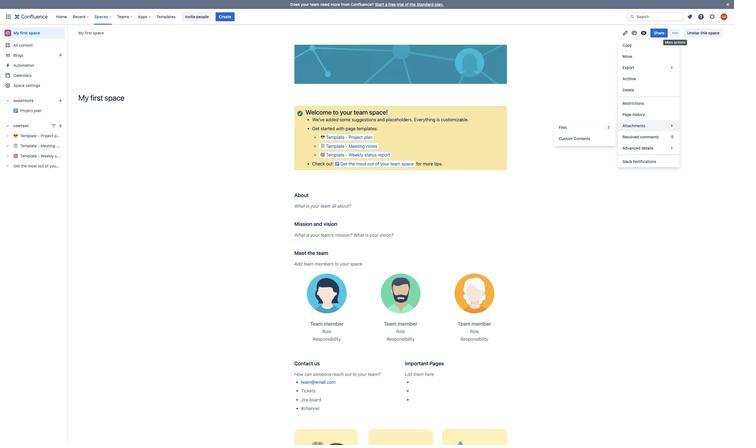 Task type: describe. For each thing, give the bounding box(es) containing it.
vision?
[[380, 233, 393, 238]]

project inside "link"
[[41, 134, 53, 138]]

template - meeting notes for template - meeting notes button
[[326, 144, 377, 149]]

template for template - project plan button
[[326, 135, 344, 140]]

template - project plan image
[[13, 108, 18, 113]]

space inside get the most out of your team space link
[[69, 164, 79, 168]]

from
[[341, 2, 350, 7]]

resolved
[[622, 134, 639, 139]]

is down mission at left
[[306, 233, 309, 238]]

more actions
[[665, 40, 685, 44]]

apps button
[[136, 12, 153, 21]]

templates
[[156, 14, 176, 19]]

share button
[[650, 29, 668, 37]]

what right the mission?
[[353, 233, 364, 238]]

calendars link
[[2, 70, 65, 81]]

meeting for template - meeting notes link
[[41, 144, 55, 148]]

custom contents link
[[554, 133, 616, 144]]

important
[[405, 360, 428, 367]]

settings icon image
[[709, 13, 716, 20]]

2 team member from the left
[[384, 321, 417, 327]]

us
[[314, 360, 320, 367]]

people
[[196, 14, 209, 19]]

meeting for template - meeting notes button
[[349, 144, 365, 149]]

space settings
[[13, 83, 40, 88]]

vision
[[323, 221, 337, 227]]

a
[[385, 2, 387, 7]]

out inside tree
[[38, 164, 44, 168]]

report for 'template - weekly status report' button
[[378, 152, 390, 157]]

reach
[[332, 372, 344, 377]]

get the most out of your team space for 'get the most out of your team space' button
[[340, 161, 414, 166]]

2 role responsibility from the left
[[387, 329, 414, 342]]

what for what is your team all about?
[[294, 204, 305, 209]]

customizable.
[[441, 117, 469, 122]]

3 responsibility from the left
[[460, 337, 488, 342]]

project plan link down shortcuts dropdown button
[[20, 108, 42, 113]]

contact
[[294, 360, 313, 367]]

settings
[[26, 83, 40, 88]]

0
[[671, 135, 673, 139]]

- for template - meeting notes link
[[38, 144, 40, 148]]

1 role from the left
[[322, 329, 331, 334]]

mission?
[[335, 233, 352, 238]]

the inside button
[[349, 161, 355, 166]]

0 vertical spatial to
[[333, 108, 339, 116]]

actions
[[674, 40, 685, 44]]

template for template - meeting notes button
[[326, 144, 344, 149]]

copy
[[622, 43, 632, 48]]

page history link
[[618, 109, 679, 120]]

project plan for project plan link on top of change view image
[[65, 106, 86, 111]]

important pages
[[405, 360, 444, 367]]

3 team member from the left
[[458, 321, 491, 327]]

shortcuts
[[13, 99, 33, 102]]

- for template - project plan "link"
[[38, 134, 40, 138]]

this
[[701, 30, 707, 35]]

space!
[[369, 108, 388, 116]]

template - weekly status report button
[[319, 152, 392, 158]]

free
[[388, 2, 396, 7]]

is left vision?
[[365, 233, 368, 238]]

members
[[315, 261, 334, 266]]

space settings link
[[2, 81, 65, 91]]

:sunglasses: image
[[320, 135, 325, 139]]

templates:
[[357, 126, 378, 131]]

home
[[56, 14, 67, 19]]

unstar
[[687, 30, 700, 35]]

the right trial
[[410, 2, 416, 7]]

blogs link
[[2, 50, 65, 60]]

create a page image
[[57, 122, 64, 129]]

stop watching image
[[640, 30, 647, 36]]

most for get the most out of your team space link
[[28, 164, 37, 168]]

1 responsibility from the left
[[313, 337, 341, 342]]

space inside unstar this space button
[[708, 30, 719, 35]]

edit this page image
[[622, 30, 629, 36]]

get started with page templates:
[[312, 126, 378, 131]]

does your team need more from confluence? start a free trial of the standard plan.
[[290, 2, 444, 7]]

your profile and preferences image
[[721, 13, 727, 20]]

some
[[340, 117, 351, 122]]

mission
[[294, 221, 312, 227]]

first inside space 'element'
[[20, 30, 28, 35]]

with
[[336, 126, 344, 131]]

what is your team all about?
[[294, 204, 351, 209]]

content button
[[2, 121, 65, 131]]

contents
[[574, 136, 590, 141]]

started
[[321, 126, 335, 131]]

suggestions
[[352, 117, 376, 122]]

group containing files
[[554, 120, 616, 146]]

- for template - project plan button
[[345, 135, 348, 140]]

them
[[413, 372, 424, 377]]

about?
[[337, 204, 351, 209]]

share
[[654, 30, 664, 35]]

spaces
[[94, 14, 108, 19]]

team inside space 'element'
[[59, 164, 68, 168]]

what is your team's mission? what is your vision?
[[294, 233, 393, 238]]

comments
[[640, 134, 659, 139]]

1 vertical spatial more
[[423, 161, 433, 166]]

how
[[294, 372, 303, 377]]

standard
[[417, 2, 434, 7]]

attachments button
[[618, 120, 679, 131]]

teams
[[117, 14, 129, 19]]

slack
[[622, 159, 632, 164]]

team right add
[[304, 261, 314, 266]]

more actions image
[[672, 30, 678, 36]]

project plan link up change view image
[[2, 106, 86, 116]]

global element
[[3, 9, 627, 24]]

team left "need"
[[310, 2, 319, 7]]

2 responsibility from the left
[[387, 337, 414, 342]]

copy image for contact us
[[319, 360, 326, 367]]

page
[[346, 126, 356, 131]]

check
[[312, 161, 325, 166]]

of for 'get the most out of your team space' button
[[375, 161, 379, 166]]

placeholders.
[[386, 117, 413, 122]]

meet
[[294, 250, 306, 256]]

export button
[[618, 62, 679, 73]]

invite
[[185, 14, 195, 19]]

how can someone reach out to your team?
[[294, 372, 380, 377]]

page
[[622, 112, 631, 117]]

weekly for template - weekly status report link
[[41, 154, 54, 158]]

0 horizontal spatial more
[[331, 2, 340, 7]]

1 horizontal spatial my first space link
[[78, 30, 104, 36]]

2 team from the left
[[384, 321, 397, 327]]

notifications
[[633, 159, 656, 164]]

files
[[559, 125, 567, 130]]

start
[[375, 2, 384, 7]]

copy image for important pages
[[443, 360, 450, 367]]

notification icon image
[[686, 13, 693, 20]]

template for template - meeting notes link
[[20, 144, 37, 148]]

confluence?
[[351, 2, 374, 7]]

can
[[304, 372, 312, 377]]

mission and vision
[[294, 221, 337, 227]]

template - project plan for template - project plan button
[[326, 135, 372, 140]]

collapse sidebar image
[[61, 27, 73, 39]]

0 horizontal spatial my first space link
[[2, 27, 65, 39]]

list
[[405, 372, 412, 377]]

history
[[633, 112, 645, 117]]

added
[[326, 117, 338, 122]]

board
[[309, 397, 321, 402]]

3 team from the left
[[458, 321, 470, 327]]

get the most out of your team space button
[[334, 160, 415, 167]]

of for get the most out of your team space link
[[45, 164, 48, 168]]

template - weekly status report for 'template - weekly status report' button
[[326, 152, 390, 157]]



Task type: locate. For each thing, give the bounding box(es) containing it.
trial
[[397, 2, 404, 7]]

get the most out of your team space inside button
[[340, 161, 414, 166]]

the inside tree
[[21, 164, 27, 168]]

and down 'space!'
[[377, 117, 385, 122]]

meeting inside template - meeting notes button
[[349, 144, 365, 149]]

template - weekly status report up get the most out of your team space link
[[20, 154, 78, 158]]

all content
[[13, 43, 33, 48]]

get
[[312, 126, 319, 131], [340, 161, 347, 166], [13, 164, 20, 168]]

- for 'template - weekly status report' button
[[345, 152, 348, 157]]

template - weekly status report for template - weekly status report link
[[20, 154, 78, 158]]

1 horizontal spatial member
[[398, 321, 417, 327]]

status for template - weekly status report link
[[55, 154, 66, 158]]

template down content dropdown button at the top of the page
[[20, 134, 37, 138]]

- inside "link"
[[38, 134, 40, 138]]

plan.
[[435, 2, 444, 7]]

my up all
[[13, 30, 19, 35]]

1 vertical spatial and
[[313, 221, 322, 227]]

0 horizontal spatial get
[[13, 164, 20, 168]]

:check_mark: image
[[297, 111, 303, 116], [297, 111, 303, 116]]

to right reach
[[353, 372, 357, 377]]

what down mission at left
[[294, 233, 305, 238]]

most inside button
[[356, 161, 366, 166]]

someone
[[313, 372, 331, 377]]

0 horizontal spatial of
[[45, 164, 48, 168]]

the down template - weekly status report link
[[21, 164, 27, 168]]

teams button
[[115, 12, 135, 21]]

archive
[[622, 76, 636, 81]]

1 role responsibility from the left
[[313, 329, 341, 342]]

-
[[38, 134, 40, 138], [345, 135, 348, 140], [38, 144, 40, 148], [345, 144, 348, 149], [345, 152, 348, 157], [38, 154, 40, 158]]

- down get started with page templates:
[[345, 135, 348, 140]]

team member
[[310, 321, 344, 327], [384, 321, 417, 327], [458, 321, 491, 327]]

out right reach
[[345, 372, 351, 377]]

:sunglasses: image
[[320, 135, 325, 139]]

custom contents
[[559, 136, 590, 141]]

most inside space 'element'
[[28, 164, 37, 168]]

apps
[[138, 14, 148, 19]]

2 horizontal spatial responsibility
[[460, 337, 488, 342]]

team inside button
[[390, 161, 400, 166]]

copy image for welcome to your team space!
[[387, 109, 394, 115]]

template for template - weekly status report link
[[20, 154, 37, 158]]

more
[[665, 40, 673, 44]]

status for 'template - weekly status report' button
[[364, 152, 377, 157]]

and left vision
[[313, 221, 322, 227]]

out
[[326, 161, 333, 166], [367, 161, 374, 166], [38, 164, 44, 168], [345, 372, 351, 377]]

welcome to your team space!
[[305, 108, 388, 116]]

report inside space 'element'
[[67, 154, 78, 158]]

out down 'template - weekly status report' button
[[367, 161, 374, 166]]

2 template - meeting notes from the left
[[326, 144, 377, 149]]

2 role from the left
[[396, 329, 405, 334]]

my
[[13, 30, 19, 35], [78, 30, 84, 35], [78, 93, 89, 102]]

template - meeting notes for template - meeting notes link
[[20, 144, 66, 148]]

0 vertical spatial more
[[331, 2, 340, 7]]

notes down create a page icon on the top left
[[56, 144, 66, 148]]

report inside button
[[378, 152, 390, 157]]

template - meeting notes up 'template - weekly status report' button
[[326, 144, 377, 149]]

we've added some suggestions and placeholders. everything is customizable.
[[312, 117, 469, 122]]

advanced details button
[[618, 143, 679, 154]]

confluence image
[[15, 13, 48, 20], [15, 13, 48, 20]]

Search field
[[628, 12, 684, 21]]

1 member from the left
[[324, 321, 344, 327]]

0 horizontal spatial template - meeting notes
[[20, 144, 66, 148]]

get the most out of your team space inside tree
[[13, 164, 79, 168]]

template - weekly status report down template - meeting notes button
[[326, 152, 390, 157]]

0 horizontal spatial role responsibility
[[313, 329, 341, 342]]

3 role responsibility from the left
[[460, 329, 488, 342]]

first
[[20, 30, 28, 35], [85, 30, 92, 35], [90, 93, 103, 102]]

meeting inside template - meeting notes link
[[41, 144, 55, 148]]

1 horizontal spatial team member
[[384, 321, 417, 327]]

banner containing home
[[0, 9, 734, 25]]

meeting up template - weekly status report link
[[41, 144, 55, 148]]

1 team from the left
[[310, 321, 323, 327]]

weekly inside button
[[349, 152, 363, 157]]

report for template - weekly status report link
[[67, 154, 78, 158]]

contact us
[[294, 360, 320, 367]]

plan inside button
[[364, 135, 372, 140]]

get down "we've"
[[312, 126, 319, 131]]

- down template - project plan button
[[345, 144, 348, 149]]

what
[[294, 204, 305, 209], [294, 233, 305, 238], [353, 233, 364, 238]]

archive button
[[618, 73, 679, 84]]

:dart: image
[[320, 152, 325, 157], [320, 152, 325, 157]]

get for 'get the most out of your team space' button
[[340, 161, 347, 166]]

template - project plan inside button
[[326, 135, 372, 140]]

team left for
[[390, 161, 400, 166]]

team up suggestions
[[354, 108, 368, 116]]

meeting
[[41, 144, 55, 148], [349, 144, 365, 149]]

2 horizontal spatial role
[[470, 329, 479, 334]]

0 horizontal spatial report
[[67, 154, 78, 158]]

0 horizontal spatial get the most out of your team space
[[13, 164, 79, 168]]

resolved comments
[[622, 134, 659, 139]]

copy image for about
[[308, 192, 315, 199]]

0 horizontal spatial team member
[[310, 321, 344, 327]]

1 horizontal spatial responsibility
[[387, 337, 414, 342]]

template - project plan for template - project plan "link"
[[20, 134, 62, 138]]

status up 'get the most out of your team space' button
[[364, 152, 377, 157]]

jira
[[301, 397, 308, 402]]

plan
[[79, 106, 86, 111], [34, 108, 42, 113], [54, 134, 62, 138], [364, 135, 372, 140]]

start a free trial of the standard plan. link
[[375, 2, 444, 7]]

attachments
[[622, 123, 645, 128]]

1 horizontal spatial meeting
[[349, 144, 365, 149]]

0 horizontal spatial member
[[324, 321, 344, 327]]

space element
[[0, 25, 86, 445]]

- up template - meeting notes link
[[38, 134, 40, 138]]

search image
[[630, 14, 634, 19]]

most for 'get the most out of your team space' button
[[356, 161, 366, 166]]

recent
[[73, 14, 86, 19]]

notes inside tree
[[56, 144, 66, 148]]

notes for template - meeting notes link
[[56, 144, 66, 148]]

welcome
[[305, 108, 332, 116]]

of down 'template - weekly status report' button
[[375, 161, 379, 166]]

2 horizontal spatial team
[[458, 321, 470, 327]]

automation
[[13, 63, 34, 68]]

0 horizontal spatial team
[[310, 321, 323, 327]]

everything
[[414, 117, 435, 122]]

2 horizontal spatial get
[[340, 161, 347, 166]]

3 member from the left
[[472, 321, 491, 327]]

restrictions
[[622, 101, 644, 106]]

3 role from the left
[[470, 329, 479, 334]]

1 horizontal spatial more
[[423, 161, 433, 166]]

space inside 'get the most out of your team space' button
[[402, 161, 414, 166]]

template - project plan up template - meeting notes button
[[326, 135, 372, 140]]

the
[[410, 2, 416, 7], [349, 161, 355, 166], [21, 164, 27, 168], [307, 250, 315, 256]]

1 template - meeting notes from the left
[[20, 144, 66, 148]]

of inside space 'element'
[[45, 164, 48, 168]]

what down about
[[294, 204, 305, 209]]

1 horizontal spatial project plan
[[65, 106, 86, 111]]

0 horizontal spatial responsibility
[[313, 337, 341, 342]]

of right trial
[[405, 2, 409, 7]]

:notepad_spiral: image
[[320, 144, 325, 148], [320, 144, 325, 148]]

move button
[[618, 51, 679, 62]]

template up get the most out of your team space icon
[[326, 152, 344, 157]]

1 horizontal spatial template - meeting notes
[[326, 144, 377, 149]]

my right the collapse sidebar image
[[78, 30, 84, 35]]

1 horizontal spatial weekly
[[349, 152, 363, 157]]

template for 'template - weekly status report' button
[[326, 152, 344, 157]]

0 horizontal spatial template - weekly status report
[[20, 154, 78, 158]]

template - project plan up template - meeting notes link
[[20, 134, 62, 138]]

most down template - weekly status report link
[[28, 164, 37, 168]]

get the most out of your team space down template - weekly status report link
[[13, 164, 79, 168]]

banner
[[0, 9, 734, 25]]

custom
[[559, 136, 573, 141]]

1 notes from the left
[[56, 144, 66, 148]]

team's
[[321, 233, 334, 238]]

my first space inside space 'element'
[[13, 30, 40, 35]]

2 horizontal spatial of
[[405, 2, 409, 7]]

create link
[[216, 12, 235, 21]]

1 horizontal spatial most
[[356, 161, 366, 166]]

0 horizontal spatial weekly
[[41, 154, 54, 158]]

weekly down template - meeting notes button
[[349, 152, 363, 157]]

out down template - weekly status report link
[[38, 164, 44, 168]]

your inside button
[[380, 161, 389, 166]]

weekly
[[349, 152, 363, 157], [41, 154, 54, 158]]

home link
[[54, 12, 69, 21]]

of down template - weekly status report link
[[45, 164, 48, 168]]

group
[[554, 120, 616, 146]]

1 meeting from the left
[[41, 144, 55, 148]]

copy image
[[387, 109, 394, 115], [328, 250, 334, 256], [343, 321, 350, 327], [417, 321, 424, 327], [319, 360, 326, 367]]

templates link
[[155, 12, 177, 21]]

my first space link up 'all content' link
[[2, 27, 65, 39]]

0 horizontal spatial notes
[[56, 144, 66, 148]]

spaces button
[[93, 12, 114, 21]]

copy image
[[308, 192, 315, 199], [337, 221, 343, 227], [491, 321, 497, 327], [443, 360, 450, 367]]

to
[[333, 108, 339, 116], [335, 261, 339, 266], [353, 372, 357, 377]]

2 horizontal spatial team member
[[458, 321, 491, 327]]

template - meeting notes
[[20, 144, 66, 148], [326, 144, 377, 149]]

my first space link down recent popup button
[[78, 30, 104, 36]]

all
[[13, 43, 18, 48]]

advanced
[[622, 146, 640, 150]]

0 horizontal spatial and
[[313, 221, 322, 227]]

menu containing copy
[[618, 40, 679, 167]]

get the most out of your team space for get the most out of your team space link
[[13, 164, 79, 168]]

- for template - weekly status report link
[[38, 154, 40, 158]]

template - weekly status report inside button
[[326, 152, 390, 157]]

1 horizontal spatial template - weekly status report
[[326, 152, 390, 157]]

page history
[[622, 112, 645, 117]]

tree
[[2, 131, 79, 171]]

team left the all
[[321, 204, 331, 209]]

notes for template - meeting notes button
[[366, 144, 377, 149]]

appswitcher icon image
[[5, 13, 12, 20]]

1 vertical spatial to
[[335, 261, 339, 266]]

copy image for mission and vision
[[337, 221, 343, 227]]

status inside button
[[364, 152, 377, 157]]

check out
[[312, 161, 334, 166]]

most
[[356, 161, 366, 166], [28, 164, 37, 168]]

0 vertical spatial and
[[377, 117, 385, 122]]

content
[[19, 43, 33, 48]]

template - weekly status report link
[[2, 151, 78, 161]]

change view image
[[50, 122, 57, 129]]

1 horizontal spatial get
[[312, 126, 319, 131]]

out inside button
[[367, 161, 374, 166]]

notes inside button
[[366, 144, 377, 149]]

team
[[310, 2, 319, 7], [354, 108, 368, 116], [390, 161, 400, 166], [59, 164, 68, 168], [321, 204, 331, 209], [316, 250, 328, 256], [304, 261, 314, 266]]

copy button
[[618, 40, 679, 51]]

my inside space 'element'
[[13, 30, 19, 35]]

template down template - project plan "link"
[[20, 144, 37, 148]]

delete button
[[618, 84, 679, 96]]

all content link
[[2, 40, 65, 50]]

my right add shortcut image
[[78, 93, 89, 102]]

responsibility
[[313, 337, 341, 342], [387, 337, 414, 342], [460, 337, 488, 342]]

0 horizontal spatial template - project plan
[[20, 134, 62, 138]]

status up get the most out of your team space link
[[55, 154, 66, 158]]

2 horizontal spatial role responsibility
[[460, 329, 488, 342]]

to right members
[[335, 261, 339, 266]]

0 horizontal spatial most
[[28, 164, 37, 168]]

create a blog image
[[57, 52, 64, 58]]

shortcuts button
[[2, 96, 65, 106]]

get inside button
[[340, 161, 347, 166]]

need
[[320, 2, 330, 7]]

1 horizontal spatial of
[[375, 161, 379, 166]]

template down template - project plan button
[[326, 144, 344, 149]]

- down template - meeting notes button
[[345, 152, 348, 157]]

1 horizontal spatial template - project plan
[[326, 135, 372, 140]]

of
[[405, 2, 409, 7], [375, 161, 379, 166], [45, 164, 48, 168]]

the right the meet on the bottom left of the page
[[307, 250, 315, 256]]

list them here
[[405, 372, 434, 377]]

is
[[437, 117, 440, 122], [306, 204, 309, 209], [306, 233, 309, 238], [365, 233, 368, 238]]

1 horizontal spatial notes
[[366, 144, 377, 149]]

2 vertical spatial to
[[353, 372, 357, 377]]

team up members
[[316, 250, 328, 256]]

get right get the most out of your team space icon
[[340, 161, 347, 166]]

template down template - meeting notes link
[[20, 154, 37, 158]]

add shortcut image
[[57, 97, 64, 104]]

weekly for 'template - weekly status report' button
[[349, 152, 363, 157]]

template - project plan inside "link"
[[20, 134, 62, 138]]

weekly up get the most out of your team space link
[[41, 154, 54, 158]]

template inside "link"
[[20, 134, 37, 138]]

0 horizontal spatial meeting
[[41, 144, 55, 148]]

team down template - weekly status report link
[[59, 164, 68, 168]]

- up template - weekly status report link
[[38, 144, 40, 148]]

help icon image
[[698, 13, 704, 20]]

weekly inside space 'element'
[[41, 154, 54, 158]]

plan inside "link"
[[54, 134, 62, 138]]

template - meeting notes inside button
[[326, 144, 377, 149]]

tree inside space 'element'
[[2, 131, 79, 171]]

the down 'template - weekly status report' button
[[349, 161, 355, 166]]

advanced details
[[622, 146, 653, 150]]

2 member from the left
[[398, 321, 417, 327]]

to up added on the left top
[[333, 108, 339, 116]]

2 meeting from the left
[[349, 144, 365, 149]]

recent button
[[71, 12, 91, 21]]

get for get the most out of your team space link
[[13, 164, 20, 168]]

1 horizontal spatial team
[[384, 321, 397, 327]]

0 horizontal spatial status
[[55, 154, 66, 158]]

get the most out of your team space image
[[335, 161, 339, 166]]

report
[[378, 152, 390, 157], [67, 154, 78, 158]]

template down with
[[326, 135, 344, 140]]

1 horizontal spatial and
[[377, 117, 385, 122]]

1 horizontal spatial status
[[364, 152, 377, 157]]

template - meeting notes inside space 'element'
[[20, 144, 66, 148]]

template - weekly status report inside space 'element'
[[20, 154, 78, 158]]

more left from
[[331, 2, 340, 7]]

2 notes from the left
[[366, 144, 377, 149]]

automation link
[[2, 60, 65, 70]]

about
[[294, 192, 309, 198]]

of inside button
[[375, 161, 379, 166]]

notes up 'get the most out of your team space' button
[[366, 144, 377, 149]]

get the most out of your team space down 'template - weekly status report' button
[[340, 161, 414, 166]]

status
[[364, 152, 377, 157], [55, 154, 66, 158]]

2 horizontal spatial member
[[472, 321, 491, 327]]

tree containing template - project plan
[[2, 131, 79, 171]]

more right for
[[423, 161, 433, 166]]

unstar this space button
[[684, 29, 723, 37]]

0 horizontal spatial project plan
[[20, 108, 42, 113]]

what for what is your team's mission? what is your vision?
[[294, 233, 305, 238]]

1 horizontal spatial report
[[378, 152, 390, 157]]

your inside tree
[[50, 164, 58, 168]]

out left get the most out of your team space icon
[[326, 161, 333, 166]]

template - meeting notes link
[[2, 141, 66, 151]]

menu
[[618, 40, 679, 167]]

is down about
[[306, 204, 309, 209]]

pages
[[429, 360, 444, 367]]

most down 'template - weekly status report' button
[[356, 161, 366, 166]]

unstar this space
[[687, 30, 719, 35]]

1 horizontal spatial get the most out of your team space
[[340, 161, 414, 166]]

- up get the most out of your team space link
[[38, 154, 40, 158]]

space
[[13, 83, 25, 88]]

0 horizontal spatial role
[[322, 329, 331, 334]]

template for template - project plan "link"
[[20, 134, 37, 138]]

1 horizontal spatial role responsibility
[[387, 329, 414, 342]]

close image
[[725, 1, 731, 8]]

template - meeting notes button
[[319, 143, 379, 150]]

copy image for meet the team
[[328, 250, 334, 256]]

is right everything in the top of the page
[[437, 117, 440, 122]]

- for template - meeting notes button
[[345, 144, 348, 149]]

meeting up 'template - weekly status report' button
[[349, 144, 365, 149]]

1 team member from the left
[[310, 321, 344, 327]]

get inside tree
[[13, 164, 20, 168]]

project inside button
[[349, 135, 363, 140]]

1 horizontal spatial role
[[396, 329, 405, 334]]

get down template - weekly status report link
[[13, 164, 20, 168]]

template - meeting notes up template - weekly status report link
[[20, 144, 66, 148]]

status inside tree
[[55, 154, 66, 158]]

project plan for project plan link below shortcuts dropdown button
[[20, 108, 42, 113]]



Task type: vqa. For each thing, say whether or not it's contained in the screenshot.
Copy image
yes



